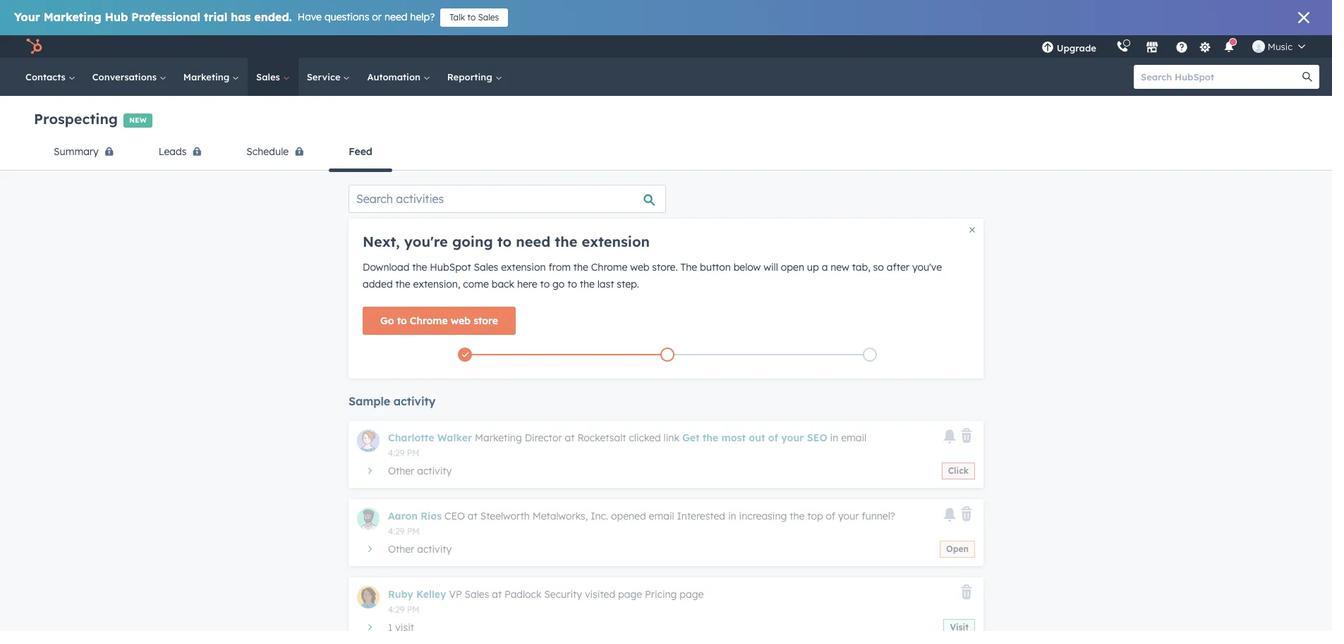 Task type: vqa. For each thing, say whether or not it's contained in the screenshot.
second Link opens in a new window image from the top
no



Task type: locate. For each thing, give the bounding box(es) containing it.
hubspot image
[[25, 38, 42, 55]]

1 vertical spatial sales
[[256, 71, 283, 83]]

summary link
[[34, 135, 139, 170]]

hub
[[105, 10, 128, 24]]

Search HubSpot search field
[[1135, 65, 1308, 89]]

navigation
[[34, 135, 1299, 172]]

music
[[1269, 41, 1293, 52]]

feed link
[[329, 135, 392, 172]]

marketplaces image
[[1146, 42, 1159, 54]]

hubspot link
[[17, 38, 53, 55]]

have
[[298, 11, 322, 23]]

talk to sales
[[450, 12, 499, 23]]

has
[[231, 10, 251, 24]]

settings image
[[1200, 41, 1212, 54]]

questions
[[325, 11, 370, 23]]

0 horizontal spatial marketing
[[44, 10, 101, 24]]

sales
[[478, 12, 499, 23], [256, 71, 283, 83]]

sales right "to"
[[478, 12, 499, 23]]

marketing
[[44, 10, 101, 24], [183, 71, 232, 83]]

to
[[468, 12, 476, 23]]

prospecting
[[34, 110, 118, 128]]

talk to sales button
[[441, 8, 509, 27]]

marketing down trial
[[183, 71, 232, 83]]

marketing left hub
[[44, 10, 101, 24]]

1 horizontal spatial marketing
[[183, 71, 232, 83]]

contacts link
[[17, 58, 84, 96]]

automation
[[367, 71, 423, 83]]

marketplaces button
[[1138, 35, 1168, 58]]

conversations
[[92, 71, 159, 83]]

sales inside button
[[478, 12, 499, 23]]

leads
[[159, 145, 187, 158]]

service link
[[298, 58, 359, 96]]

search image
[[1303, 72, 1313, 82]]

1 horizontal spatial sales
[[478, 12, 499, 23]]

leads link
[[139, 135, 227, 170]]

menu
[[1032, 35, 1316, 58]]

or
[[372, 11, 382, 23]]

search button
[[1296, 65, 1320, 89]]

need
[[385, 11, 408, 23]]

menu item
[[1107, 35, 1110, 58]]

0 vertical spatial sales
[[478, 12, 499, 23]]

sales left 'service'
[[256, 71, 283, 83]]

contacts
[[25, 71, 68, 83]]



Task type: describe. For each thing, give the bounding box(es) containing it.
1 vertical spatial marketing
[[183, 71, 232, 83]]

upgrade image
[[1042, 42, 1055, 54]]

trial
[[204, 10, 228, 24]]

greg robinson image
[[1253, 40, 1266, 53]]

0 horizontal spatial sales
[[256, 71, 283, 83]]

settings link
[[1197, 39, 1215, 54]]

summary
[[54, 145, 99, 158]]

your
[[14, 10, 40, 24]]

reporting
[[447, 71, 495, 83]]

help?
[[410, 11, 435, 23]]

notifications image
[[1223, 42, 1236, 54]]

0 vertical spatial marketing
[[44, 10, 101, 24]]

schedule link
[[227, 135, 329, 170]]

marketing link
[[175, 58, 248, 96]]

your marketing hub professional trial has ended. have questions or need help?
[[14, 10, 435, 24]]

help button
[[1170, 35, 1194, 58]]

close image
[[1299, 12, 1310, 23]]

calling icon image
[[1117, 41, 1130, 54]]

sales link
[[248, 58, 298, 96]]

notifications button
[[1218, 35, 1242, 58]]

conversations link
[[84, 58, 175, 96]]

schedule
[[247, 145, 289, 158]]

menu containing music
[[1032, 35, 1316, 58]]

reporting link
[[439, 58, 511, 96]]

professional
[[131, 10, 201, 24]]

automation link
[[359, 58, 439, 96]]

ended.
[[254, 10, 292, 24]]

talk
[[450, 12, 465, 23]]

upgrade
[[1057, 42, 1097, 54]]

help image
[[1176, 42, 1189, 54]]

new
[[129, 116, 147, 125]]

navigation containing summary
[[34, 135, 1299, 172]]

feed
[[349, 145, 373, 158]]

music button
[[1245, 35, 1315, 58]]

calling icon button
[[1111, 37, 1135, 56]]

service
[[307, 71, 343, 83]]



